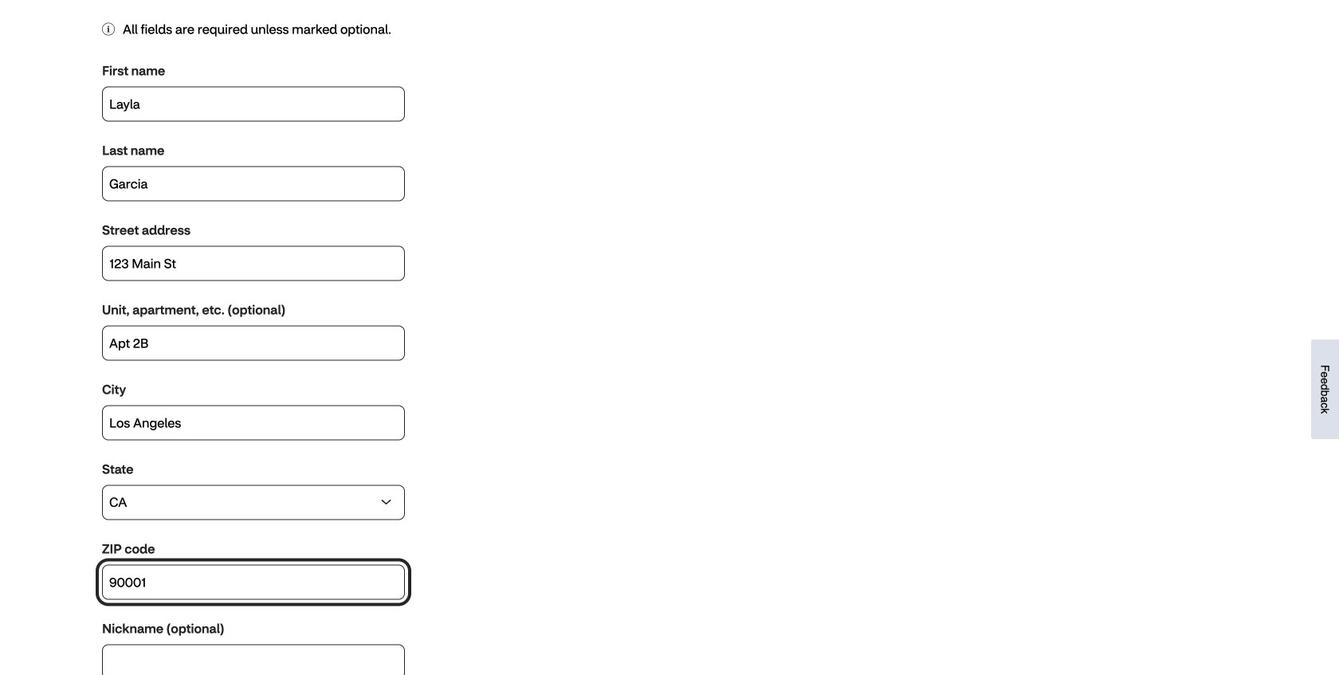 Task type: locate. For each thing, give the bounding box(es) containing it.
info image
[[102, 23, 115, 35]]

None text field
[[102, 86, 405, 121], [102, 166, 405, 201], [102, 326, 405, 361], [102, 405, 405, 440], [102, 644, 405, 675], [102, 86, 405, 121], [102, 166, 405, 201], [102, 326, 405, 361], [102, 405, 405, 440], [102, 644, 405, 675]]

None text field
[[102, 246, 405, 281], [102, 565, 405, 600], [102, 246, 405, 281], [102, 565, 405, 600]]



Task type: vqa. For each thing, say whether or not it's contained in the screenshot.
the info "icon"
yes



